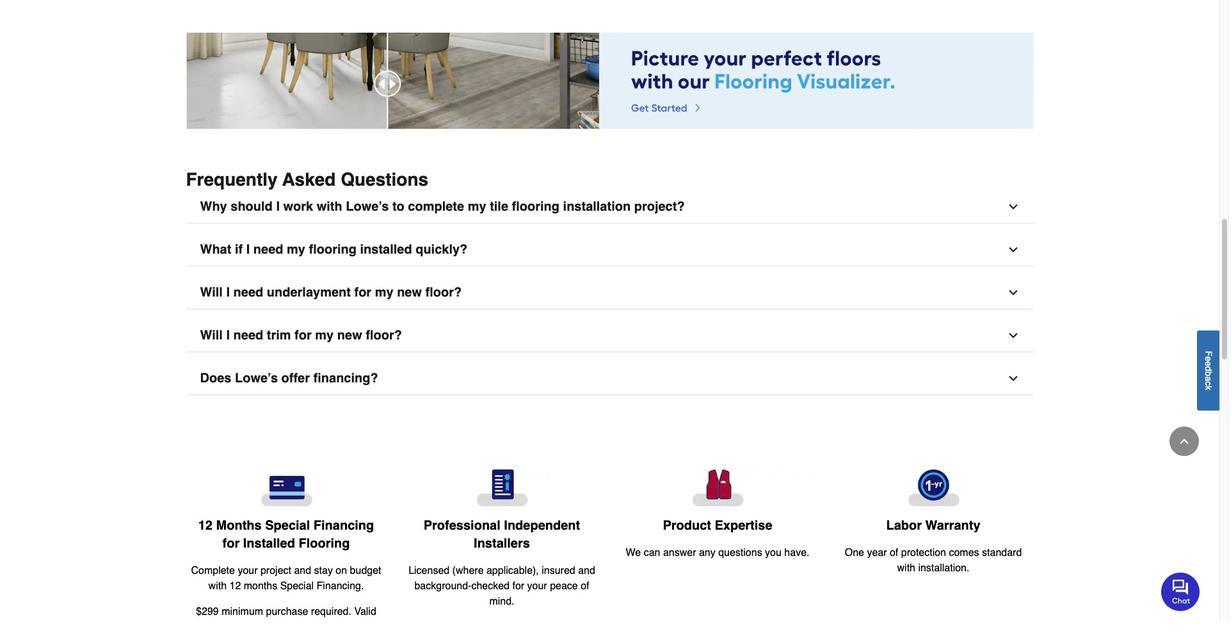 Task type: describe. For each thing, give the bounding box(es) containing it.
installers
[[474, 536, 530, 551]]

special inside '12 months special financing for installed flooring'
[[265, 518, 310, 533]]

if
[[235, 242, 243, 257]]

b
[[1204, 371, 1214, 376]]

peace
[[550, 580, 578, 592]]

installed
[[360, 242, 412, 257]]

picture your perfect floors with our flooring visualizer. get started. image
[[186, 33, 1034, 129]]

for for trim
[[295, 328, 312, 342]]

you
[[765, 547, 782, 558]]

will i need trim for my new floor? button
[[186, 319, 1034, 352]]

$299
[[196, 606, 219, 617]]

insured
[[542, 565, 576, 576]]

12
[[198, 518, 213, 533]]

my inside "button"
[[375, 285, 394, 300]]

should
[[231, 199, 273, 214]]

why
[[200, 199, 227, 214]]

stay
[[314, 565, 333, 576]]

2 e from the top
[[1204, 361, 1214, 366]]

f e e d b a c k
[[1204, 351, 1214, 390]]

installation
[[563, 199, 631, 214]]

complete
[[191, 565, 235, 576]]

my down will i need underlayment for my new floor?
[[315, 328, 334, 342]]

will for will i need underlayment for my new floor?
[[200, 285, 223, 300]]

new for will i need underlayment for my new floor?
[[397, 285, 422, 300]]

of inside one year of protection comes standard with installation.
[[890, 547, 899, 558]]

professional
[[424, 518, 501, 533]]

minimum
[[222, 606, 263, 617]]

flooring inside 'what if i need my flooring installed quickly?' button
[[309, 242, 357, 257]]

your inside licensed (where applicable), insured and background-checked for your peace of mind.
[[528, 580, 547, 592]]

what if i need my flooring installed quickly? button
[[186, 234, 1034, 266]]

have.
[[785, 547, 810, 558]]

on
[[336, 565, 347, 576]]

$299 minimum purchase required. valid
[[196, 606, 377, 617]]

complete your project and stay on budget with 12 months special financing.
[[191, 565, 381, 592]]

flooring
[[299, 536, 350, 551]]

one year of protection comes standard with installation.
[[845, 547, 1022, 574]]

a blue 1-year labor warranty icon. image
[[836, 469, 1032, 507]]

your inside complete your project and stay on budget with 12 months special financing.
[[238, 565, 258, 576]]

offer
[[282, 371, 310, 385]]

to
[[393, 199, 405, 214]]

independent
[[504, 518, 580, 533]]

with inside why should i work with lowe's to complete my tile flooring installation project? button
[[317, 199, 342, 214]]

chevron down image for floor?
[[1007, 286, 1020, 299]]

chevron up image
[[1179, 435, 1191, 448]]

with inside one year of protection comes standard with installation.
[[898, 562, 916, 574]]

protection
[[902, 547, 947, 558]]

f
[[1204, 351, 1214, 356]]

1 e from the top
[[1204, 356, 1214, 361]]

my left tile
[[468, 199, 487, 214]]

tile
[[490, 199, 509, 214]]

and inside licensed (where applicable), insured and background-checked for your peace of mind.
[[578, 565, 596, 576]]

does
[[200, 371, 231, 385]]

financing
[[314, 518, 374, 533]]

product
[[663, 518, 712, 533]]

checked
[[472, 580, 510, 592]]

product expertise
[[663, 518, 773, 533]]

c
[[1204, 381, 1214, 385]]

licensed
[[409, 565, 450, 576]]

project?
[[635, 199, 685, 214]]

need for trim
[[233, 328, 263, 342]]

i left work
[[276, 199, 280, 214]]

installed
[[243, 536, 295, 551]]

k
[[1204, 385, 1214, 390]]

and inside complete your project and stay on budget with 12 months special financing.
[[294, 565, 311, 576]]

labor warranty
[[887, 518, 981, 533]]

we can answer any questions you have.
[[626, 547, 810, 558]]

floor? for will i need trim for my new floor?
[[366, 328, 402, 342]]

why should i work with lowe's to complete my tile flooring installation project?
[[200, 199, 685, 214]]

with inside complete your project and stay on budget with 12 months special financing.
[[209, 580, 227, 592]]

new for will i need trim for my new floor?
[[337, 328, 362, 342]]

a lowe's red vest icon. image
[[620, 469, 816, 506]]

why should i work with lowe's to complete my tile flooring installation project? button
[[186, 191, 1034, 223]]

frequently
[[186, 169, 278, 189]]

asked
[[282, 169, 336, 189]]

can
[[644, 547, 661, 558]]



Task type: vqa. For each thing, say whether or not it's contained in the screenshot.
the middle DIY
no



Task type: locate. For each thing, give the bounding box(es) containing it.
what
[[200, 242, 231, 257]]

underlayment
[[267, 285, 351, 300]]

complete
[[408, 199, 464, 214]]

need
[[254, 242, 283, 257], [233, 285, 263, 300], [233, 328, 263, 342]]

of right peace
[[581, 580, 590, 592]]

1 horizontal spatial new
[[397, 285, 422, 300]]

1 vertical spatial chevron down image
[[1007, 286, 1020, 299]]

new
[[397, 285, 422, 300], [337, 328, 362, 342]]

need for underlayment
[[233, 285, 263, 300]]

licensed (where applicable), insured and background-checked for your peace of mind.
[[409, 565, 596, 607]]

0 vertical spatial of
[[890, 547, 899, 558]]

0 horizontal spatial new
[[337, 328, 362, 342]]

0 vertical spatial need
[[254, 242, 283, 257]]

of right year
[[890, 547, 899, 558]]

2 vertical spatial chevron down image
[[1007, 372, 1020, 385]]

floor? for will i need underlayment for my new floor?
[[426, 285, 462, 300]]

0 vertical spatial your
[[238, 565, 258, 576]]

quickly?
[[416, 242, 468, 257]]

will up does
[[200, 328, 223, 342]]

for for underlayment
[[355, 285, 372, 300]]

0 horizontal spatial your
[[238, 565, 258, 576]]

does lowe's offer financing? button
[[186, 362, 1034, 395]]

project
[[261, 565, 291, 576]]

for inside button
[[295, 328, 312, 342]]

does lowe's offer financing?
[[200, 371, 378, 385]]

will i need underlayment for my new floor? button
[[186, 276, 1034, 309]]

trim
[[267, 328, 291, 342]]

for down installed at the left top of page
[[355, 285, 372, 300]]

your
[[238, 565, 258, 576], [528, 580, 547, 592]]

need inside "button"
[[233, 285, 263, 300]]

2 chevron down image from the top
[[1007, 329, 1020, 342]]

required.
[[311, 606, 352, 617]]

e
[[1204, 356, 1214, 361], [1204, 361, 1214, 366]]

2 vertical spatial need
[[233, 328, 263, 342]]

0 vertical spatial special
[[265, 518, 310, 533]]

my down work
[[287, 242, 306, 257]]

floor? down quickly?
[[426, 285, 462, 300]]

with down protection
[[898, 562, 916, 574]]

will for will i need trim for my new floor?
[[200, 328, 223, 342]]

expertise
[[715, 518, 773, 533]]

we
[[626, 547, 641, 558]]

and left stay
[[294, 565, 311, 576]]

flooring right tile
[[512, 199, 560, 214]]

1 vertical spatial lowe's
[[235, 371, 278, 385]]

i right if on the top left of the page
[[246, 242, 250, 257]]

1 horizontal spatial flooring
[[512, 199, 560, 214]]

1 vertical spatial of
[[581, 580, 590, 592]]

for
[[355, 285, 372, 300], [295, 328, 312, 342], [223, 536, 240, 551], [513, 580, 525, 592]]

1 vertical spatial special
[[280, 580, 314, 592]]

0 vertical spatial new
[[397, 285, 422, 300]]

financing?
[[314, 371, 378, 385]]

e up b
[[1204, 361, 1214, 366]]

comes
[[950, 547, 980, 558]]

mind.
[[490, 595, 515, 607]]

your up 12 months
[[238, 565, 258, 576]]

will inside "button"
[[200, 285, 223, 300]]

for for financing
[[223, 536, 240, 551]]

lowe's left to
[[346, 199, 389, 214]]

1 horizontal spatial of
[[890, 547, 899, 558]]

1 horizontal spatial with
[[317, 199, 342, 214]]

will i need underlayment for my new floor?
[[200, 285, 462, 300]]

professional independent installers
[[424, 518, 580, 551]]

budget
[[350, 565, 381, 576]]

flooring inside why should i work with lowe's to complete my tile flooring installation project? button
[[512, 199, 560, 214]]

background-
[[415, 580, 472, 592]]

floor? inside "button"
[[426, 285, 462, 300]]

special inside complete your project and stay on budget with 12 months special financing.
[[280, 580, 314, 592]]

1 and from the left
[[578, 565, 596, 576]]

financing.
[[317, 580, 364, 592]]

chevron down image for quickly?
[[1007, 243, 1020, 256]]

chevron down image
[[1007, 200, 1020, 213], [1007, 329, 1020, 342]]

i up does
[[226, 328, 230, 342]]

for down months
[[223, 536, 240, 551]]

0 horizontal spatial of
[[581, 580, 590, 592]]

3 chevron down image from the top
[[1007, 372, 1020, 385]]

questions
[[719, 547, 763, 558]]

for right trim
[[295, 328, 312, 342]]

0 vertical spatial flooring
[[512, 199, 560, 214]]

floor? up financing?
[[366, 328, 402, 342]]

chevron down image inside "does lowe's offer financing?" button
[[1007, 372, 1020, 385]]

floor? inside button
[[366, 328, 402, 342]]

a
[[1204, 376, 1214, 381]]

2 and from the left
[[294, 565, 311, 576]]

installation.
[[919, 562, 970, 574]]

applicable),
[[487, 565, 539, 576]]

1 vertical spatial chevron down image
[[1007, 329, 1020, 342]]

flooring
[[512, 199, 560, 214], [309, 242, 357, 257]]

and
[[578, 565, 596, 576], [294, 565, 311, 576]]

floor?
[[426, 285, 462, 300], [366, 328, 402, 342]]

a dark blue credit card icon. image
[[189, 469, 384, 507]]

2 chevron down image from the top
[[1007, 286, 1020, 299]]

answer
[[664, 547, 697, 558]]

chevron down image inside 'what if i need my flooring installed quickly?' button
[[1007, 243, 1020, 256]]

1 horizontal spatial lowe's
[[346, 199, 389, 214]]

warranty
[[926, 518, 981, 533]]

1 horizontal spatial your
[[528, 580, 547, 592]]

i down what
[[226, 285, 230, 300]]

e up d on the right of the page
[[1204, 356, 1214, 361]]

lowe's
[[346, 199, 389, 214], [235, 371, 278, 385]]

chevron down image inside will i need underlayment for my new floor? "button"
[[1007, 286, 1020, 299]]

need down if on the top left of the page
[[233, 285, 263, 300]]

any
[[699, 547, 716, 558]]

1 vertical spatial new
[[337, 328, 362, 342]]

your down the insured
[[528, 580, 547, 592]]

labor
[[887, 518, 922, 533]]

1 chevron down image from the top
[[1007, 200, 1020, 213]]

0 vertical spatial floor?
[[426, 285, 462, 300]]

f e e d b a c k button
[[1198, 330, 1220, 410]]

12 months
[[230, 580, 277, 592]]

and right the insured
[[578, 565, 596, 576]]

special up installed
[[265, 518, 310, 533]]

0 horizontal spatial floor?
[[366, 328, 402, 342]]

0 vertical spatial chevron down image
[[1007, 200, 1020, 213]]

chevron down image for will i need trim for my new floor?
[[1007, 329, 1020, 342]]

lowe's left offer
[[235, 371, 278, 385]]

special down project
[[280, 580, 314, 592]]

new up financing?
[[337, 328, 362, 342]]

1 vertical spatial will
[[200, 328, 223, 342]]

0 horizontal spatial with
[[209, 580, 227, 592]]

0 vertical spatial lowe's
[[346, 199, 389, 214]]

my
[[468, 199, 487, 214], [287, 242, 306, 257], [375, 285, 394, 300], [315, 328, 334, 342]]

1 vertical spatial with
[[898, 562, 916, 574]]

will i need trim for my new floor?
[[200, 328, 402, 342]]

will inside button
[[200, 328, 223, 342]]

my down installed at the left top of page
[[375, 285, 394, 300]]

special
[[265, 518, 310, 533], [280, 580, 314, 592]]

d
[[1204, 366, 1214, 371]]

of inside licensed (where applicable), insured and background-checked for your peace of mind.
[[581, 580, 590, 592]]

i inside "button"
[[226, 285, 230, 300]]

will
[[200, 285, 223, 300], [200, 328, 223, 342]]

(where
[[453, 565, 484, 576]]

i
[[276, 199, 280, 214], [246, 242, 250, 257], [226, 285, 230, 300], [226, 328, 230, 342]]

1 vertical spatial your
[[528, 580, 547, 592]]

2 horizontal spatial with
[[898, 562, 916, 574]]

for inside "button"
[[355, 285, 372, 300]]

1 horizontal spatial floor?
[[426, 285, 462, 300]]

for inside licensed (where applicable), insured and background-checked for your peace of mind.
[[513, 580, 525, 592]]

0 vertical spatial with
[[317, 199, 342, 214]]

1 vertical spatial flooring
[[309, 242, 357, 257]]

for inside '12 months special financing for installed flooring'
[[223, 536, 240, 551]]

valid
[[354, 606, 377, 617]]

need left trim
[[233, 328, 263, 342]]

months
[[216, 518, 262, 533]]

need right if on the top left of the page
[[254, 242, 283, 257]]

scroll to top element
[[1170, 427, 1200, 456]]

of
[[890, 547, 899, 558], [581, 580, 590, 592]]

1 horizontal spatial and
[[578, 565, 596, 576]]

with
[[317, 199, 342, 214], [898, 562, 916, 574], [209, 580, 227, 592]]

chevron down image
[[1007, 243, 1020, 256], [1007, 286, 1020, 299], [1007, 372, 1020, 385]]

what if i need my flooring installed quickly?
[[200, 242, 468, 257]]

1 vertical spatial need
[[233, 285, 263, 300]]

a dark blue background check icon. image
[[404, 469, 600, 506]]

0 vertical spatial chevron down image
[[1007, 243, 1020, 256]]

chevron down image for why should i work with lowe's to complete my tile flooring installation project?
[[1007, 200, 1020, 213]]

12 months special financing for installed flooring
[[198, 518, 374, 551]]

purchase
[[266, 606, 308, 617]]

work
[[283, 199, 313, 214]]

0 horizontal spatial and
[[294, 565, 311, 576]]

0 horizontal spatial flooring
[[309, 242, 357, 257]]

0 vertical spatial will
[[200, 285, 223, 300]]

0 horizontal spatial lowe's
[[235, 371, 278, 385]]

chat invite button image
[[1162, 572, 1201, 611]]

year
[[868, 547, 887, 558]]

1 will from the top
[[200, 285, 223, 300]]

1 chevron down image from the top
[[1007, 243, 1020, 256]]

one
[[845, 547, 865, 558]]

chevron down image inside why should i work with lowe's to complete my tile flooring installation project? button
[[1007, 200, 1020, 213]]

standard
[[983, 547, 1022, 558]]

new inside button
[[337, 328, 362, 342]]

new inside "button"
[[397, 285, 422, 300]]

flooring up will i need underlayment for my new floor?
[[309, 242, 357, 257]]

2 will from the top
[[200, 328, 223, 342]]

with right work
[[317, 199, 342, 214]]

1 vertical spatial floor?
[[366, 328, 402, 342]]

frequently asked questions
[[186, 169, 429, 189]]

2 vertical spatial with
[[209, 580, 227, 592]]

with down complete
[[209, 580, 227, 592]]

will down what
[[200, 285, 223, 300]]

questions
[[341, 169, 429, 189]]

for down applicable),
[[513, 580, 525, 592]]

new down installed at the left top of page
[[397, 285, 422, 300]]

chevron down image inside will i need trim for my new floor? button
[[1007, 329, 1020, 342]]



